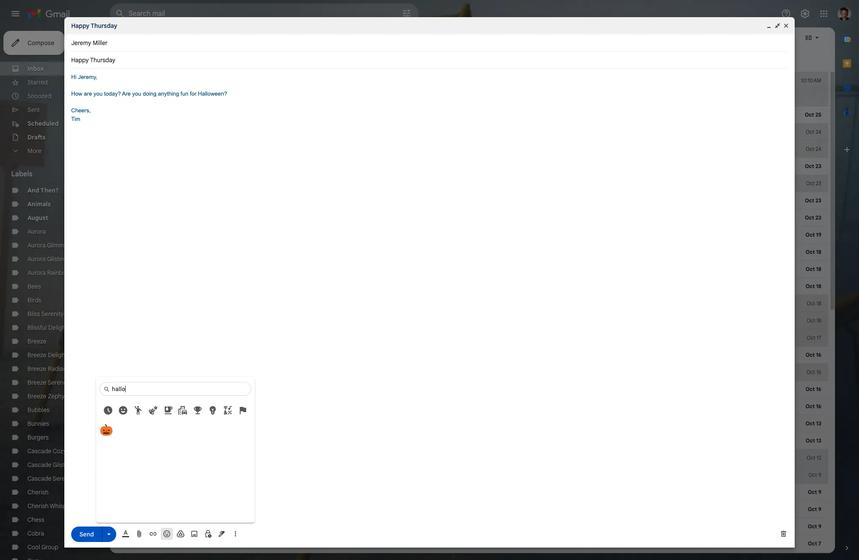 Task type: locate. For each thing, give the bounding box(es) containing it.
labels navigation
[[0, 27, 110, 560]]

has
[[566, 77, 576, 84], [782, 128, 791, 136]]

jeremy down social tab on the top of page
[[353, 77, 373, 84]]

osx up 'request'
[[707, 317, 719, 325]]

0 vertical spatial invited
[[578, 77, 596, 84]]

sap
[[408, 420, 420, 428], [433, 437, 445, 445], [408, 506, 420, 513], [433, 523, 445, 531]]

you recently logged in to salesforce from a browser or app that we don't recognize. browser: chrome operating system: mac osx username: timburton1006-cmwg@force.com to en row
[[110, 312, 859, 329]]

1 horizontal spatial tim
[[825, 128, 835, 136]]

3 cascade from the top
[[27, 475, 51, 483]]

1 vertical spatial recognize.
[[564, 317, 592, 325]]

login) for multi factor authentication enabled (financial settings and login) hi tim, congratulations! you have successfully enabled multi factor authentication on your co
[[588, 368, 605, 376]]

2 new from the top
[[241, 454, 253, 462]]

been inside row
[[519, 437, 534, 445]]

oct 18 inside multi factor authentication enabled (financial settings) hi tim, congratulations! you have successfully enabled multi factor authentication on your coupa suppli row
[[806, 249, 821, 255]]

recordatorio: etapa de ajuste documenta... #120184 concluye en menos de 1 día proporcionado por coupa software corporación row
[[110, 347, 859, 364]]

cascade for cascade serenity
[[27, 475, 51, 483]]

18 inside multi factor authentication enabled (financial settings) hi tim, congratulations! you have successfully enabled multi factor authentication on your coupa suppli row
[[816, 249, 821, 255]]

discard draft ‪(⌘⇧d)‬ image
[[779, 530, 788, 538]]

browser:
[[571, 163, 595, 170], [594, 317, 618, 325], [571, 386, 595, 393]]

3 aurora from the top
[[27, 255, 46, 263]]

enabled for your
[[733, 368, 755, 376]]

verification
[[474, 334, 504, 342]]

0 horizontal spatial 1
[[637, 128, 639, 136]]

receive
[[792, 77, 811, 84]]

notification
[[509, 145, 540, 153], [490, 454, 521, 462]]

5 breeze from the top
[[27, 392, 46, 400]]

osx down coupa notification powered by coupa software you received a new message with attachments on the message board from sibanye-still
[[684, 163, 696, 170]]

0 vertical spatial browser:
[[571, 163, 595, 170]]

1 vertical spatial supplier
[[352, 489, 376, 496]]

following inside row
[[738, 231, 762, 239]]

2 breeze from the top
[[27, 351, 46, 359]]

browser inside 'row'
[[483, 317, 506, 325]]

advanced search options image
[[398, 5, 415, 22]]

24 inside reminder, digital transformation f... #157023, ends in less than 1 day powered by coupa software sibanye-stillwater has invited you, tim burton e row
[[816, 129, 821, 135]]

congratulations! down #120184
[[626, 368, 671, 376]]

cheers, tim
[[71, 107, 91, 122]]

made
[[710, 231, 726, 239]]

important according to google magic. switch
[[142, 368, 151, 377], [142, 522, 151, 531], [142, 540, 151, 548]]

0 vertical spatial received
[[631, 145, 655, 153]]

1 vertical spatial new
[[642, 454, 653, 462]]

recently
[[354, 163, 376, 170], [377, 317, 399, 325], [354, 386, 376, 393]]

recognize. for oct 23
[[541, 163, 570, 170]]

breeze for breeze delight
[[27, 351, 46, 359]]

or for oct 23
[[484, 163, 490, 170]]

tim
[[71, 116, 80, 122], [825, 128, 835, 136]]

1 vertical spatial chrome
[[619, 317, 641, 325]]

coupa notification powered by coupa software you received a new message with attachments on the message board from sibanye-still cell
[[490, 145, 859, 153]]

suppli inside row
[[829, 248, 846, 256]]

oct 18 inside the tim, thanks for your interest in the test position at adept. we're excited to move forward with the interview process. to help us schedule your next interview(s), please let us know when you row
[[807, 300, 821, 307]]

aurora for aurora link
[[27, 228, 46, 235]]

4 18 from the top
[[817, 300, 821, 307]]

sap down the get
[[408, 506, 420, 513]]

1 vertical spatial are
[[655, 403, 664, 410]]

received for 2nd new message received for sibanye-stillwater sa region sap s4 journey - event #154927 link from the bottom of the page
[[283, 420, 310, 428]]

received for with
[[631, 145, 655, 153]]

row containing coupa verified
[[110, 398, 853, 415]]

software up you recently logged in to salesforce from a browser or app that we don't recognize. browser: chrome operating system: mac osx username: timburton1006-cmwg@force.com to ensure you cell
[[594, 145, 619, 153]]

that for oct 23
[[504, 163, 515, 170]]

0 vertical spatial new
[[241, 420, 254, 428]]

sourcing inside row
[[297, 437, 323, 445]]

1 vertical spatial sibanye-stillwater sourcing event - sibanye-stillwater sa region sap s4 journey #154927 has been changed
[[241, 523, 561, 531]]

multi factor authentication enabled (financial settings and login) hi tim, congratulations! you have successfully enabled multi factor authentication on yo row
[[110, 261, 859, 278]]

team
[[194, 540, 210, 548]]

received up tonight?
[[281, 454, 305, 462]]

menos
[[686, 351, 704, 359]]

a inside you recently logged in to salesforce from a browser or app that we don't recognize. browser: chrome operating system: mac osx username: timburton1006-cmwg@force.com to ensure you row
[[456, 163, 459, 170]]

breeze for breeze radiance
[[27, 365, 46, 373]]

oct 24 inside "coupa notification powered by coupa software you received a new message with attachments on the message board from sibanye-still" row
[[806, 146, 821, 152]]

from right files
[[826, 77, 838, 84]]

2 vertical spatial timburton1006-
[[728, 386, 772, 393]]

1 vertical spatial system:
[[671, 317, 693, 325]]

we
[[516, 163, 524, 170], [539, 317, 547, 325], [516, 386, 524, 393], [646, 403, 654, 410]]

2 vertical spatial enabled
[[733, 368, 755, 376]]

multi factor authentication enabled (financial settings) hi tim, congratulations! you have successfully enabled multi factor authentication on your coupa suppli row
[[110, 244, 846, 261]]

successfully down made
[[713, 266, 747, 273]]

not
[[556, 540, 565, 548]]

oct inside multi factor authentication enabled (financial settings and login) hi tim, congratulations! you have successfully enabled multi factor authentication on yo row
[[806, 266, 815, 272]]

help inside row
[[675, 300, 687, 308]]

payment
[[556, 214, 580, 222]]

13 up '12'
[[816, 438, 821, 444]]

document:
[[664, 77, 693, 84]]

- right about
[[836, 334, 839, 342]]

logged for oct 18
[[400, 317, 419, 325]]

recognize. for oct 18
[[564, 317, 592, 325]]

has inside row
[[507, 437, 518, 445]]

have for your
[[684, 368, 697, 376]]

1 vertical spatial have
[[699, 266, 712, 273]]

system: down multi factor authentication enabled (financial settings and login) hi tim, congratulations! you have successfully enabled multi factor authentication on your co
[[648, 386, 670, 393]]

0 vertical spatial recognize.
[[541, 163, 570, 170]]

2 18 from the top
[[816, 266, 821, 272]]

want
[[770, 77, 783, 84]]

logged for oct 23
[[378, 163, 396, 170]]

9
[[818, 472, 821, 478], [818, 489, 821, 495], [818, 506, 821, 513], [818, 523, 821, 530]]

mac up didn't
[[694, 317, 706, 325]]

cherish
[[27, 489, 49, 496], [27, 502, 49, 510]]

here for and
[[631, 214, 643, 222]]

1 vertical spatial new
[[241, 454, 253, 462]]

received inside "coupa notification powered by coupa software you received a new message with attachments on the message board from sibanye-still" row
[[631, 145, 655, 153]]

1 sibanye-stillwater sourcing event - sibanye-stillwater sa region sap s4 journey #154927 has been changed link from the top
[[241, 437, 781, 445]]

aurora up bees
[[27, 269, 46, 277]]

notification for coupa notification powered by coupa software you received a new message with attachments on the message board from sibanye-still
[[509, 145, 540, 153]]

username: for oct 18
[[720, 317, 750, 325]]

1 us from the left
[[689, 300, 695, 308]]

osx for oct 18
[[707, 317, 719, 325]]

main content
[[110, 27, 859, 560]]

0 vertical spatial new
[[661, 145, 672, 153]]

recognize. up "upgrade to premium support and get your problems solved, faster. click here to view this email in your browser. at coupa, we are committed to providing you with the best tools and resources to help"
[[541, 386, 570, 393]]

sibanye-stillwater sourcing event - sibanye-stillwater sa region sap s4 journey #154927 has been changed link inside row
[[241, 437, 781, 445]]

ensure
[[830, 163, 849, 170], [830, 386, 849, 393]]

0 horizontal spatial new
[[642, 454, 653, 462]]

en inside 'row'
[[853, 317, 859, 325]]

reminder, digital transformation f... #157023, ends in less than 1 day powered by coupa software sibanye-stillwater has invited you, tim burton e row
[[110, 124, 859, 141]]

3 breeze from the top
[[27, 365, 46, 373]]

jeremy inside happy thursday dialog
[[71, 39, 91, 47]]

1 18 from the top
[[816, 249, 821, 255]]

username: down attachments
[[697, 163, 727, 170]]

1 vertical spatial congratulations!
[[641, 266, 686, 273]]

1 24 from the top
[[816, 129, 821, 135]]

oct inside confirm your email address enter the following verification code in the window where you started the request. 914966 if you didn't request this email, there's nothing to worry about - you can "row"
[[807, 335, 816, 341]]

new message received for sibanye-stillwater sa region sap s4 journey - event #154927 down the "portal"
[[241, 506, 502, 513]]

clicks
[[397, 540, 414, 548]]

has up but
[[507, 523, 518, 531]]

view inside the complete your profile and get paid faster with our e-invoicing and payment capabilities. click here to view this email in your browser. to maximize the benefits row
[[651, 214, 664, 222]]

aurora for aurora rainbow
[[27, 269, 46, 277]]

1 vertical spatial received
[[612, 454, 635, 462]]

animals link
[[27, 200, 51, 208]]

has inside row
[[566, 77, 576, 84]]

oct 24 inside reminder, digital transformation f... #157023, ends in less than 1 day powered by coupa software sibanye-stillwater has invited you, tim burton e row
[[806, 129, 821, 135]]

bunnies
[[27, 420, 49, 428]]

1 vertical spatial delight
[[48, 351, 67, 359]]

2 important according to google magic. switch from the top
[[142, 522, 151, 531]]

0 vertical spatial new message received for sibanye-stillwater sa region sap s4 journey - event #154927 link
[[241, 419, 781, 428]]

congratulations! for multi factor authentication enabled (financial settings and login) hi tim, congratulations! you have successfully enabled multi factor authentication on yo
[[641, 266, 686, 273]]

0 horizontal spatial our
[[502, 214, 511, 222]]

1 aurora from the top
[[27, 228, 46, 235]]

sibanye-stillwater sourcing event - sibanye-stillwater sa region sap s4 journey #154927 has been changed for sibanye-stillwater sourcing event - sibanye-stillwater sa region sap s4 journey #154927 has been changed link in row
[[241, 523, 561, 531]]

suppli down event:
[[829, 248, 846, 256]]

recently for oct 23
[[354, 163, 376, 170]]

with left best
[[742, 403, 753, 410]]

let
[[804, 300, 811, 308]]

received down 'day'
[[631, 145, 655, 153]]

5 18 from the top
[[817, 317, 821, 324]]

a up solved,
[[456, 386, 459, 393]]

tim, thanks for your interest in the test position at adept. we're excited to move forward with the interview process. to help us schedule your next interview(s), please let us know when you row
[[110, 295, 859, 312]]

you recently logged in to salesforce from a browser or app that we don't recognize. browser: chrome operating system: mac osx username: timburton1006-cmwg@force.com to en cell
[[365, 317, 859, 325]]

radiance
[[48, 365, 73, 373]]

0 horizontal spatial supplier
[[175, 368, 197, 376]]

for left utpb- in the bottom left of the page
[[307, 454, 315, 462]]

0 vertical spatial operating
[[620, 163, 647, 170]]

attachments
[[713, 145, 747, 153]]

app for oct 18
[[514, 317, 525, 325]]

attach files image
[[135, 530, 144, 538]]

serenity for cascade serenity
[[53, 475, 75, 483]]

1 vertical spatial browser
[[483, 317, 506, 325]]

have for yo
[[699, 266, 712, 273]]

operating
[[620, 163, 647, 170], [642, 317, 670, 325], [620, 386, 647, 393]]

settings for multi factor authentication enabled (financial settings and login) hi tim, congratulations! you have successfully enabled multi factor authentication on your co
[[553, 368, 575, 376]]

1 cascade from the top
[[27, 447, 51, 455]]

2 24 from the top
[[816, 146, 821, 152]]

complete your profile and get paid faster with our e-invoicing and payment capabilities. click here to view this email in your browser. to maximize the benefits cell
[[376, 214, 805, 222]]

0 vertical spatial successfully
[[654, 248, 688, 256]]

browser: up "upgrade to premium support and get your problems solved, faster. click here to view this email in your browser. at coupa, we are committed to providing you with the best tools and resources to help"
[[571, 386, 595, 393]]

glisten down glimmer
[[47, 255, 66, 263]]

or inside 'row'
[[507, 317, 513, 325]]

breeze up breeze zephyr
[[27, 379, 46, 386]]

0 vertical spatial mac
[[671, 163, 683, 170]]

breeze
[[27, 338, 46, 345], [27, 351, 46, 359], [27, 365, 46, 373], [27, 379, 46, 386], [27, 392, 46, 400]]

that down "coupa notification powered by coupa software you received a new message with attachments on the message board from sibanye-still" row
[[504, 163, 515, 170]]

row up sibanye-stillwater sourcing event - sibanye-stillwater sa region sap s4 journey #154927 has been changed row
[[110, 398, 853, 415]]

5 row from the top
[[110, 450, 859, 467]]

important according to google magic. switch up not important switch
[[142, 368, 151, 377]]

2 sibanye-stillwater sourcing event - sibanye-stillwater sa region sap s4 journey #154927 has been changed from the top
[[241, 523, 561, 531]]

oct inside new message received for sibanye-stillwater sa region sap s4 journey - event #154927 row
[[808, 506, 817, 513]]

message inside row
[[767, 145, 792, 153]]

recognize. down forward
[[564, 317, 592, 325]]

journey down new message received for sibanye-stillwater sa region sap s4 journey - event #154927 row
[[455, 523, 479, 531]]

your left problems
[[417, 403, 429, 410]]

notification down transformation at the right top of the page
[[509, 145, 540, 153]]

0 horizontal spatial message
[[700, 454, 724, 462]]

2 aurora from the top
[[27, 241, 46, 249]]

18 for you recently logged in to salesforce from a browser or app that we don't recognize. browser: chrome operating system: mac osx username: timburton1006-cmwg@force.com to en
[[817, 317, 821, 324]]

1 breeze from the top
[[27, 338, 46, 345]]

invited left 'you,'
[[793, 128, 811, 136]]

this inside the 'jeremy miller shared a document jeremy miller (millerjeremy500@gmail.com) has invited you to edit the following document: brochure open if you don't want to receive files from this per' row
[[840, 77, 850, 84]]

sibanye-stillwater sourcing event - sibanye-stillwater sa region sap s4 journey #154927 has been changed for sibanye-stillwater sourcing event - sibanye-stillwater sa region sap s4 journey #154927 has been changed link in the row
[[241, 437, 561, 445]]

Search text field
[[111, 385, 249, 393]]

breeze delight
[[27, 351, 67, 359]]

trust
[[513, 489, 526, 496]]

multi factor authentication enabled (financial settings) hi tim, congratulations! you have successfully enabled multi factor authentication on your coupa suppli
[[410, 248, 846, 256]]

chrome
[[596, 163, 618, 170], [619, 317, 641, 325], [596, 386, 618, 393]]

oct inside the tim, thanks for your interest in the test position at adept. we're excited to move forward with the interview process. to help us schedule your next interview(s), please let us know when you row
[[807, 300, 815, 307]]

browser: inside 'row'
[[594, 317, 618, 325]]

software inside row
[[594, 145, 619, 153]]

or down "coupa notification powered by coupa software you received a new message with attachments on the message board from sibanye-still" row
[[484, 163, 490, 170]]

4 row from the top
[[110, 415, 828, 432]]

oct 25
[[805, 112, 821, 118]]

capabilities.
[[582, 214, 614, 222]]

browser. up made
[[713, 214, 736, 222]]

1 vertical spatial click
[[497, 403, 510, 410]]

changed inside powered by lkab sourcing event - tankbil rb15 lkab kimit #1034 has been changed lkab made the following changes to the sourcing event: tank row
[[669, 231, 693, 239]]

0 vertical spatial browser.
[[713, 214, 736, 222]]

software up the verifying
[[575, 454, 599, 462]]

new down reminder, digital transformation f... #157023, ends in less than 1 day powered by coupa software sibanye-stillwater has invited you, tim burton e cell
[[661, 145, 672, 153]]

program
[[405, 454, 428, 462]]

cool group link
[[27, 543, 58, 551]]

view for profile.
[[683, 489, 695, 496]]

2 congratulations from the left
[[752, 540, 796, 548]]

oct inside powered by lkab sourcing event - tankbil rb15 lkab kimit #1034 has been changed lkab made the following changes to the sourcing event: tank row
[[806, 232, 815, 238]]

9 for the dinner tonight? row
[[818, 472, 821, 478]]

settings
[[567, 266, 589, 273], [367, 368, 390, 376], [553, 368, 575, 376]]

click right profile.
[[647, 489, 660, 496]]

a
[[411, 77, 414, 84], [656, 145, 660, 153], [456, 163, 459, 170], [479, 317, 482, 325], [456, 386, 459, 393], [255, 403, 259, 410], [637, 454, 640, 462], [777, 489, 780, 496], [380, 540, 384, 548]]

0 vertical spatial you recently logged in to salesforce from a browser or app that we don't recognize. browser: chrome operating system: mac osx username: timburton1006-cmwg@force.com to ensure you
[[343, 163, 859, 170]]

1 vertical spatial received
[[281, 454, 305, 462]]

2 vertical spatial username:
[[697, 386, 727, 393]]

browser: inside row
[[571, 163, 595, 170]]

2 vertical spatial received
[[283, 506, 310, 513]]

osx inside you recently logged in to salesforce from a browser or app that we don't recognize. browser: chrome operating system: mac osx username: timburton1006-cmwg@force.com to en 'row'
[[707, 317, 719, 325]]

utpb-
[[316, 454, 334, 462]]

osx inside you recently logged in to salesforce from a browser or app that we don't recognize. browser: chrome operating system: mac osx username: timburton1006-cmwg@force.com to ensure you row
[[684, 163, 696, 170]]

tim, down rb15
[[569, 248, 581, 256]]

successfully down de
[[698, 368, 732, 376]]

establish
[[487, 489, 512, 496]]

1 horizontal spatial following
[[638, 77, 663, 84]]

0 vertical spatial cherish
[[27, 489, 49, 496]]

edit
[[616, 77, 626, 84]]

confirm your email address enter the following verification code in the window where you started the request. 914966 if you didn't request this email, there's nothing to worry about - you can row
[[110, 329, 859, 347]]

main content containing jeremy miller shared a document jeremy miller (millerjeremy500@gmail.com) has invited you to edit the following document: brochure open if you don't want to receive files from this per
[[110, 27, 859, 560]]

are inside message body text box
[[84, 91, 92, 97]]

you right "are"
[[132, 91, 141, 97]]

insert photo image
[[190, 530, 199, 538]]

new for on
[[642, 454, 653, 462]]

1 vertical spatial username:
[[720, 317, 750, 325]]

if inside "row"
[[667, 334, 670, 342]]

1 congratulations from the left
[[420, 540, 463, 548]]

sap up the program on the left bottom of page
[[408, 420, 420, 428]]

our for in
[[534, 489, 543, 496]]

2 cascade from the top
[[27, 461, 51, 469]]

2 vertical spatial or
[[484, 386, 490, 393]]

oct 18 for you recently logged in to salesforce from a browser or app that we don't recognize. browser: chrome operating system: mac osx username: timburton1006-cmwg@force.com to en
[[807, 317, 821, 324]]

mac inside 'row'
[[694, 317, 706, 325]]

18 for multi factor authentication enabled (financial settings) hi tim, congratulations! you have successfully enabled multi factor authentication on your coupa suppli
[[816, 249, 821, 255]]

9 for row containing maximize your visibility on the coupa supplier portal
[[818, 489, 821, 495]]

browser: for oct 23
[[571, 163, 595, 170]]

your up made
[[699, 214, 711, 222]]

new message received for sibanye-stillwater sa region sap s4 journey - event #154927 for 2nd new message received for sibanye-stillwater sa region sap s4 journey - event #154927 link from the top of the page
[[241, 506, 502, 513]]

oct 18
[[806, 249, 821, 255], [806, 266, 821, 272], [806, 283, 821, 290], [807, 300, 821, 307], [807, 317, 821, 324]]

1 important according to google magic. switch from the top
[[142, 368, 151, 377]]

(financial for multi factor authentication enabled (financial settings and login)
[[340, 368, 366, 376]]

buthelezi
[[180, 420, 208, 427]]

1 vertical spatial help
[[841, 403, 853, 410]]

jeremy for jeremy miller shared a document jeremy miller (millerjeremy500@gmail.com) has invited you to edit the following document: brochure open if you don't want to receive files from this per
[[353, 77, 373, 84]]

Subject field
[[71, 56, 788, 64]]

0 vertical spatial has
[[566, 77, 576, 84]]

0 vertical spatial serenity
[[41, 310, 64, 318]]

if for 914966
[[667, 334, 670, 342]]

row
[[110, 364, 859, 381], [110, 381, 859, 398], [110, 398, 853, 415], [110, 415, 828, 432], [110, 450, 859, 467], [110, 484, 859, 501], [110, 518, 828, 535], [110, 535, 859, 552], [110, 552, 828, 560]]

for down upgrade
[[311, 420, 320, 428]]

snoozed link
[[27, 92, 51, 100]]

you recently logged in to salesforce from a browser or app that we don't recognize. browser: chrome operating system: mac osx username: timburton1006-cmwg@force.com to ensure you row
[[110, 158, 859, 175]]

0 vertical spatial that
[[504, 163, 515, 170]]

1 13 from the top
[[816, 420, 821, 427]]

timburton1006- for oct 18
[[751, 317, 794, 325]]

0 vertical spatial click
[[616, 214, 629, 222]]

a inside the 'jeremy miller shared a document jeremy miller (millerjeremy500@gmail.com) has invited you to edit the following document: brochure open if you don't want to receive files from this per' row
[[411, 77, 414, 84]]

serene
[[48, 379, 67, 386]]

app inside row
[[492, 163, 502, 170]]

oct 23 row
[[110, 175, 828, 192], [110, 192, 828, 209]]

6 row from the top
[[110, 484, 859, 501]]

port.
[[198, 368, 211, 376]]

salesforce inside you recently logged in to salesforce from a browser or app that we don't recognize. browser: chrome operating system: mac osx username: timburton1006-cmwg@force.com to en 'row'
[[434, 317, 463, 325]]

2 vertical spatial congratulations!
[[626, 368, 671, 376]]

enabled up upgrade
[[316, 368, 338, 376]]

4 aurora from the top
[[27, 269, 46, 277]]

1 horizontal spatial are
[[655, 403, 664, 410]]

click right faster.
[[497, 403, 510, 410]]

hi
[[71, 74, 76, 80], [563, 248, 568, 256], [622, 266, 627, 273], [607, 368, 612, 376]]

yet!
[[582, 540, 592, 548]]

1 horizontal spatial message
[[767, 145, 792, 153]]

position
[[459, 300, 481, 308]]

1 new message received for sibanye-stillwater sa region sap s4 journey - event #154927 from the top
[[241, 420, 502, 428]]

coupa down digital
[[490, 145, 508, 153]]

event left #689 on the right bottom of page
[[434, 454, 449, 462]]

away
[[292, 403, 308, 410]]

2 vertical spatial chrome
[[596, 386, 618, 393]]

chrome for oct 18
[[619, 317, 641, 325]]

has
[[641, 231, 652, 239], [507, 437, 518, 445], [507, 523, 518, 531]]

1 vertical spatial oct 24
[[806, 146, 821, 152]]

1 vertical spatial osx
[[707, 317, 719, 325]]

timburton1006- inside 'row'
[[751, 317, 794, 325]]

new up profile.
[[642, 454, 653, 462]]

0 vertical spatial view
[[651, 214, 664, 222]]

new message received for sibanye-stillwater sa region sap s4 journey - event #154927 for 2nd new message received for sibanye-stillwater sa region sap s4 journey - event #154927 link from the bottom of the page
[[241, 420, 502, 428]]

8 row from the top
[[110, 535, 859, 552]]

row containing coupa supplier port.
[[110, 364, 859, 381]]

#154927
[[478, 420, 502, 428], [481, 437, 505, 445], [478, 506, 502, 513], [481, 523, 505, 531]]

login)
[[603, 266, 620, 273], [403, 368, 420, 376], [588, 368, 605, 376]]

2 sibanye-stillwater sourcing event - sibanye-stillwater sa region sap s4 journey #154927 has been changed link from the top
[[241, 522, 781, 531]]

0 vertical spatial help
[[675, 300, 687, 308]]

more send options image
[[105, 530, 113, 539]]

1 vertical spatial get
[[406, 403, 415, 410]]

13 inside sibanye-stillwater sourcing event - sibanye-stillwater sa region sap s4 journey #154927 has been changed row
[[816, 438, 821, 444]]

2 cherish from the top
[[27, 502, 49, 510]]

aurora down aurora link
[[27, 241, 46, 249]]

(financial for multi factor authentication enabled (financial settings and login) hi tim, congratulations! you have successfully enabled multi factor authentication on your co
[[525, 368, 551, 376]]

1 oct 24 from the top
[[806, 129, 821, 135]]

en
[[853, 317, 859, 325], [678, 351, 684, 359]]

1 vertical spatial the
[[155, 540, 166, 548]]

software down worry
[[799, 351, 824, 359]]

and right support
[[395, 403, 405, 410]]

operating down than
[[620, 163, 647, 170]]

aurora down aurora glimmer
[[27, 255, 46, 263]]

4 breeze from the top
[[27, 379, 46, 386]]

3 18 from the top
[[816, 283, 821, 290]]

cherish for cherish whispers
[[27, 502, 49, 510]]

1 row from the top
[[110, 364, 859, 381]]

2 vertical spatial browser
[[461, 386, 483, 393]]

new up dinner
[[241, 454, 253, 462]]

None search field
[[110, 3, 419, 24]]

miller left shared
[[374, 77, 389, 84]]

thursday
[[91, 22, 117, 30]]

aurora for aurora glimmer
[[27, 241, 46, 249]]

from inside row
[[441, 163, 454, 170]]

important according to google magic. switch for the
[[142, 540, 151, 548]]

Message Body text field
[[71, 73, 788, 518]]

0 vertical spatial oct 13
[[806, 420, 821, 427]]

login) inside row
[[603, 266, 620, 273]]

notification inside row
[[509, 145, 540, 153]]

3 lkab from the left
[[694, 231, 709, 239]]

0 vertical spatial username:
[[697, 163, 727, 170]]

username: inside row
[[697, 163, 727, 170]]

0 vertical spatial cmwg@force.com
[[772, 163, 821, 170]]

are inside row
[[655, 403, 664, 410]]

1 vertical spatial en
[[678, 351, 684, 359]]

2 13 from the top
[[816, 438, 821, 444]]

powered by lkab sourcing event - tankbil rb15 lkab kimit #1034 has been changed lkab made the following changes to the sourcing event: tank
[[460, 231, 859, 239]]

authentication down changes in the right top of the page
[[747, 248, 787, 256]]

aurora for aurora glisten
[[27, 255, 46, 263]]

you recently logged in to salesforce from a browser or app that we don't recognize. browser: chrome operating system: mac osx username: timburton1006-cmwg@force.com to ensure you cell
[[343, 163, 859, 170]]

1 cherish from the top
[[27, 489, 49, 496]]

miller for jeremy miller
[[93, 39, 108, 47]]

sibanye-stillwater sourcing event - sibanye-stillwater sa region sap s4 journey #154927 has been changed inside row
[[241, 523, 561, 531]]

lkab right rb15
[[591, 231, 606, 239]]

1 horizontal spatial our
[[534, 489, 543, 496]]

7 row from the top
[[110, 518, 828, 535]]

1 horizontal spatial en
[[853, 317, 859, 325]]

invited left 'edit'
[[578, 77, 596, 84]]

🎃 image
[[100, 424, 113, 437]]

0 vertical spatial ensure
[[830, 163, 849, 170]]

miller inside happy thursday dialog
[[93, 39, 108, 47]]

1 vertical spatial invited
[[793, 128, 811, 136]]

sap inside sibanye-stillwater sourcing event - sibanye-stillwater sa region sap s4 journey #154927 has been changed row
[[433, 437, 445, 445]]

tab list
[[835, 27, 859, 529], [110, 48, 835, 72], [100, 403, 251, 418]]

browser. for capabilities.
[[713, 214, 736, 222]]

journey down problems
[[430, 420, 454, 428]]

tim, thanks for your interest in the test position at adept. we're excited to move forward with the interview process. to help us schedule your next interview(s), please let us know when you cell
[[349, 300, 859, 308]]

2 vertical spatial that
[[504, 386, 515, 393]]

breeze for breeze link
[[27, 338, 46, 345]]

social tab
[[327, 48, 435, 72]]

(financial for multi factor authentication enabled (financial settings and login) hi tim, congratulations! you have successfully enabled multi factor authentication on yo
[[540, 266, 566, 273]]

insert link ‪(⌘k)‬ image
[[149, 530, 157, 538]]

enabled for multi factor authentication enabled (financial settings and login) hi tim, congratulations! you have successfully enabled multi factor authentication on your co
[[501, 368, 523, 376]]

event up settings)
[[536, 231, 551, 239]]

system: up didn't
[[671, 317, 693, 325]]

breeze zephyr
[[27, 392, 67, 400]]

2 row from the top
[[110, 381, 859, 398]]

with right faster
[[489, 214, 501, 222]]

labels heading
[[11, 170, 91, 178]]

maximize
[[241, 489, 268, 496]]

upgrade to premium support and get your problems solved, faster. click here to view this email in your browser. at coupa, we are committed to providing you with the best tools and resources to help
[[313, 403, 853, 410]]

board
[[793, 145, 810, 153], [726, 454, 742, 462]]

1 horizontal spatial click
[[616, 214, 629, 222]]

recently inside 'row'
[[377, 317, 399, 325]]

3 row from the top
[[110, 398, 853, 415]]

and then?
[[27, 187, 59, 194]]

still
[[605, 540, 614, 548]]

2 vertical spatial browser.
[[744, 489, 767, 496]]

1 vertical spatial sibanye-stillwater sourcing event - sibanye-stillwater sa region sap s4 journey #154927 has been changed link
[[241, 522, 781, 531]]

that for oct 18
[[526, 317, 538, 325]]

1 horizontal spatial jeremy
[[353, 77, 373, 84]]

logged inside 'row'
[[400, 317, 419, 325]]

2 ensure from the top
[[830, 386, 849, 393]]

where
[[560, 334, 577, 342]]

2 vertical spatial changed
[[536, 523, 561, 531]]

cherish down cherish link
[[27, 502, 49, 510]]

following
[[638, 77, 663, 84], [738, 231, 762, 239], [448, 334, 472, 342]]

that inside 'row'
[[526, 317, 538, 325]]

changed inside row
[[536, 523, 561, 531]]

0 horizontal spatial if
[[667, 334, 670, 342]]

aurora down august
[[27, 228, 46, 235]]

close image
[[783, 22, 790, 29]]

0 horizontal spatial get
[[406, 403, 415, 410]]

search mail image
[[112, 6, 128, 21]]

browser: down tim, thanks for your interest in the test position at adept. we're excited to move forward with the interview process. to help us schedule your next interview(s), please let us know when you
[[594, 317, 618, 325]]

row up - congratulations on signing up! on the bottom
[[110, 518, 828, 535]]

chrome for oct 23
[[596, 163, 618, 170]]

oct 13 inside sibanye-stillwater sourcing event - sibanye-stillwater sa region sap s4 journey #154927 has been changed row
[[806, 438, 821, 444]]

with left attachments
[[700, 145, 711, 153]]

powered by lkab sourcing event - tankbil rb15 lkab kimit #1034 has been changed lkab made the following changes to the sourcing event: tank row
[[110, 226, 859, 244]]

0 vertical spatial cascade
[[27, 447, 51, 455]]

2 lkab from the left
[[591, 231, 606, 239]]

here right faster.
[[511, 403, 524, 410]]

serenity
[[41, 310, 64, 318], [53, 475, 75, 483]]

jeremy down happy on the top of the page
[[71, 39, 91, 47]]

2 new message received for sibanye-stillwater sa region sap s4 journey - event #154927 link from the top
[[241, 505, 781, 514]]

to inside 'row'
[[427, 317, 433, 325]]

delight for breeze delight
[[48, 351, 67, 359]]

sibanye- up anesthesiology at the left bottom of the page
[[347, 437, 373, 445]]

insert files using drive image
[[176, 530, 185, 538]]

multi factor authentication enabled (financial settings and login) hi tim, congratulations! you have successfully enabled multi factor authentication on yo
[[441, 266, 859, 273]]

0 vertical spatial enabled
[[689, 248, 711, 256]]

didn't
[[683, 334, 699, 342]]

2 oct 24 from the top
[[806, 146, 821, 152]]

sibanye-stillwater sourcing event - sibanye-stillwater sa region sap s4 journey #154927 has been changed link up dinner tonight? link
[[241, 437, 781, 445]]

login) for multi factor authentication enabled (financial settings and login)
[[403, 368, 420, 376]]

miller
[[93, 39, 108, 47], [374, 77, 389, 84], [466, 77, 481, 84]]

sourcing down e-
[[510, 231, 534, 239]]

or up code
[[507, 317, 513, 325]]

we're
[[509, 300, 524, 308]]

a inside "coupa notification powered by coupa software you received a new message with attachments on the message board from sibanye-still" row
[[656, 145, 660, 153]]

view for capabilities.
[[651, 214, 664, 222]]

system:
[[648, 163, 670, 170], [671, 317, 693, 325], [648, 386, 670, 393]]

1 horizontal spatial browser.
[[713, 214, 736, 222]]

s4
[[421, 420, 429, 428], [446, 437, 454, 445], [421, 506, 429, 513], [446, 523, 454, 531]]

2 oct 13 from the top
[[806, 438, 821, 444]]

1 sibanye-stillwater sourcing event - sibanye-stillwater sa region sap s4 journey #154927 has been changed from the top
[[241, 437, 561, 445]]

1 vertical spatial successfully
[[713, 266, 747, 273]]

13
[[816, 420, 821, 427], [816, 438, 821, 444]]

sibanye- down burton
[[825, 145, 850, 153]]

aurora glisten link
[[27, 255, 66, 263]]

reminder, digital transformation f... #157023, ends in less than 1 day powered by coupa software sibanye-stillwater has invited you, tim burton e
[[449, 128, 859, 136]]

powered up dinner tonight? link
[[522, 454, 546, 462]]

1 vertical spatial serenity
[[53, 475, 75, 483]]

has inside row
[[782, 128, 791, 136]]

2 horizontal spatial following
[[738, 231, 762, 239]]

bliss
[[27, 310, 40, 318]]

app inside 'row'
[[514, 317, 525, 325]]

1 you recently logged in to salesforce from a browser or app that we don't recognize. browser: chrome operating system: mac osx username: timburton1006-cmwg@force.com to ensure you from the top
[[343, 163, 859, 170]]

-
[[552, 231, 555, 239], [836, 334, 839, 342], [455, 420, 458, 428], [342, 437, 345, 445], [430, 454, 432, 462], [455, 506, 458, 513], [342, 523, 345, 531], [416, 540, 418, 548]]

row containing lungelo buthelezi
[[110, 415, 828, 432]]

tim, left thanks
[[349, 300, 360, 308]]

app for oct 23
[[492, 163, 502, 170]]

oct 18 for multi factor authentication enabled (financial settings) hi tim, congratulations! you have successfully enabled multi factor authentication on your coupa suppli
[[806, 249, 821, 255]]

oct inside recordatorio: etapa de ajuste documenta... #120184 concluye en menos de 1 día proporcionado por coupa software corporación row
[[806, 352, 815, 358]]

enabled for multi factor authentication enabled (financial settings and login) hi tim, congratulations! you have successfully enabled multi factor authentication on yo
[[516, 266, 538, 273]]

cascade glisten
[[27, 461, 72, 469]]

aurora rainbow
[[27, 269, 70, 277]]

2 new message received for sibanye-stillwater sa region sap s4 journey - event #154927 from the top
[[241, 506, 502, 513]]

coupa down #157023,
[[575, 145, 593, 153]]

3 important according to google magic. switch from the top
[[142, 540, 151, 548]]

0 vertical spatial 1
[[637, 128, 639, 136]]

how are you today? are you doing anything fun for halloween?
[[71, 91, 227, 97]]

18 inside you recently logged in to salesforce from a browser or app that we don't recognize. browser: chrome operating system: mac osx username: timburton1006-cmwg@force.com to en 'row'
[[817, 317, 821, 324]]

0 horizontal spatial tim
[[71, 116, 80, 122]]

cherish whispers
[[27, 502, 75, 510]]

main menu image
[[10, 9, 21, 19]]

operating for oct 23
[[620, 163, 647, 170]]

successfully down powered by lkab sourcing event - tankbil rb15 lkab kimit #1034 has been changed lkab made the following changes to the sourcing event: tank cell
[[654, 248, 688, 256]]

1 horizontal spatial has
[[782, 128, 791, 136]]

a right shared
[[411, 77, 414, 84]]

1 new from the top
[[241, 420, 254, 428]]

oct 19
[[806, 232, 821, 238]]

excited
[[526, 300, 546, 308]]

journey down 'search'
[[430, 506, 454, 513]]

1 vertical spatial sourcing
[[297, 437, 323, 445]]

2 vertical spatial system:
[[648, 386, 670, 393]]

1 horizontal spatial us
[[813, 300, 819, 308]]

glisten for aurora glisten
[[47, 255, 66, 263]]

0 vertical spatial have
[[640, 248, 653, 256]]

enabled
[[486, 248, 508, 256], [516, 266, 538, 273], [316, 368, 338, 376], [501, 368, 523, 376]]

- up new message received for utpb- anesthesiology assistant program  - event #689 at bottom
[[342, 437, 345, 445]]

0 vertical spatial sibanye-stillwater sourcing event - sibanye-stillwater sa region sap s4 journey #154927 has been changed link
[[241, 437, 781, 445]]

enabled down made
[[689, 248, 711, 256]]

0 vertical spatial important according to google magic. switch
[[142, 368, 151, 377]]

sourcing
[[806, 231, 830, 239]]

as
[[768, 489, 775, 496]]

1 new message received for sibanye-stillwater sa region sap s4 journey - event #154927 link from the top
[[241, 419, 781, 428]]

or up faster.
[[484, 386, 490, 393]]

0 horizontal spatial has
[[566, 77, 576, 84]]

1 vertical spatial been
[[519, 437, 534, 445]]

cmwg@force.com inside 'row'
[[794, 317, 844, 325]]

0 vertical spatial board
[[793, 145, 810, 153]]

1 vertical spatial app
[[514, 317, 525, 325]]

if for open
[[738, 77, 741, 84]]

0 vertical spatial browser
[[461, 163, 483, 170]]

1 horizontal spatial supplier
[[352, 489, 376, 496]]

visibility
[[285, 489, 310, 496]]

happy thursday dialog
[[64, 17, 795, 548]]

you inside you recently logged in to salesforce from a browser or app that we don't recognize. browser: chrome operating system: mac osx username: timburton1006-cmwg@force.com to ensure you row
[[343, 163, 352, 170]]

13 down resources
[[816, 420, 821, 427]]

sibanye-stillwater sourcing event - sibanye-stillwater sa region sap s4 journey #154927 has been changed link inside row
[[241, 522, 781, 531]]

18
[[816, 249, 821, 255], [816, 266, 821, 272], [816, 283, 821, 290], [817, 300, 821, 307], [817, 317, 821, 324]]

enabled for yo
[[748, 266, 770, 273]]

changed inside sibanye-stillwater sourcing event - sibanye-stillwater sa region sap s4 journey #154927 has been changed row
[[536, 437, 561, 445]]

bliss serenity
[[27, 310, 64, 318]]

following left document:
[[638, 77, 663, 84]]

recordatorio: etapa de ajuste documenta... #120184 concluye en menos de 1 día proporcionado por coupa software corporación cell
[[495, 351, 859, 359]]

enter
[[422, 334, 436, 342]]

more
[[27, 147, 41, 155]]

1 horizontal spatial view
[[651, 214, 664, 222]]

complete
[[376, 214, 402, 222]]

settings)
[[537, 248, 561, 256]]



Task type: describe. For each thing, give the bounding box(es) containing it.
or for oct 18
[[507, 317, 513, 325]]

0 horizontal spatial click
[[497, 403, 510, 410]]

jeremy miller shared a document jeremy miller (millerjeremy500@gmail.com) has invited you to edit the following document: brochure open if you don't want to receive files from this per row
[[110, 72, 859, 106]]

1 ensure from the top
[[830, 163, 849, 170]]

you left the can
[[841, 334, 850, 342]]

confirm
[[345, 334, 367, 342]]

multi down changes in the right top of the page
[[772, 266, 785, 273]]

and up tim, thanks for your interest in the test position at adept. we're excited to move forward with the interview process. to help us schedule your next interview(s), please let us know when you
[[591, 266, 601, 273]]

your left co
[[841, 368, 853, 376]]

pop out image
[[774, 22, 781, 29]]

resources
[[806, 403, 833, 410]]

3 new from the top
[[241, 506, 254, 513]]

refresh image
[[142, 33, 151, 42]]

to left the maximize
[[737, 214, 743, 222]]

email inside "row"
[[382, 334, 397, 342]]

oct 23 inside the complete your profile and get paid faster with our e-invoicing and payment capabilities. click here to view this email in your browser. to maximize the benefits row
[[805, 214, 821, 221]]

sibanye- up takes
[[347, 523, 373, 531]]

jeremy miller shared a document jeremy miller (millerjeremy500@gmail.com) has invited you to edit the following document: brochure open if you don't want to receive files from this per cell
[[353, 77, 859, 84]]

hi right settings)
[[563, 248, 568, 256]]

email,
[[734, 334, 750, 342]]

burgers link
[[27, 434, 49, 441]]

your left accou
[[830, 540, 842, 548]]

cozy
[[53, 447, 66, 455]]

- down the "ranking"
[[455, 506, 458, 513]]

enabled for multi factor authentication enabled (financial settings and login)
[[316, 368, 338, 376]]

timburton1006- for oct 23
[[728, 163, 772, 170]]

1 vertical spatial browser.
[[593, 403, 617, 410]]

coupa notification powered by coupa software you received a new message with attachments on the message board from sibanye-still row
[[110, 141, 859, 158]]

received for on
[[612, 454, 635, 462]]

miller for jeremy miller shared a document jeremy miller (millerjeremy500@gmail.com) has invited you to edit the following document: brochure open if you don't want to receive files from this per
[[374, 77, 389, 84]]

profile.
[[627, 489, 646, 496]]

bees
[[27, 283, 41, 290]]

event inside row
[[324, 437, 341, 445]]

browser for oct 18
[[483, 317, 506, 325]]

from inside 'row'
[[464, 317, 477, 325]]

serenity for bliss serenity
[[41, 310, 64, 318]]

changed for sibanye-stillwater sourcing event - sibanye-stillwater sa region sap s4 journey #154927 has been changed link in the row
[[536, 437, 561, 445]]

you inside you recently logged in to salesforce from a browser or app that we don't recognize. browser: chrome operating system: mac osx username: timburton1006-cmwg@force.com to en 'row'
[[365, 317, 375, 325]]

your left interest
[[392, 300, 404, 308]]

invited inside row
[[793, 128, 811, 136]]

powered down the complete your profile and get paid faster with our e-invoicing and payment capabilities. click here to view this email in your browser. to maximize the benefits row
[[460, 231, 484, 239]]

but
[[513, 540, 522, 548]]

powered inside row
[[542, 145, 565, 153]]

click for verifying
[[647, 489, 660, 496]]

upgrade
[[313, 403, 337, 410]]

2 us from the left
[[813, 300, 819, 308]]

connect
[[241, 540, 266, 548]]

factor down the maximize
[[728, 248, 745, 256]]

18 for multi factor authentication enabled (financial settings and login) hi tim, congratulations! you have successfully enabled multi factor authentication on yo
[[816, 266, 821, 272]]

cherish whispers link
[[27, 502, 75, 510]]

corporación
[[825, 351, 859, 359]]

per
[[851, 77, 859, 84]]

this inside the complete your profile and get paid faster with our e-invoicing and payment capabilities. click here to view this email in your browser. to maximize the benefits row
[[665, 214, 675, 222]]

region up clicks
[[412, 523, 432, 531]]

- inside "row"
[[836, 334, 839, 342]]

authentication down worry
[[791, 368, 831, 376]]

to down 'you,'
[[822, 163, 829, 170]]

oct 24 for invited
[[806, 129, 821, 135]]

coupa down health
[[824, 489, 842, 496]]

- left tankbil
[[552, 231, 555, 239]]

cascade cozy link
[[27, 447, 66, 455]]

for down the maximize your visibility on the coupa supplier portal
[[311, 506, 320, 513]]

mac for oct 23
[[671, 163, 683, 170]]

osx for oct 23
[[684, 163, 696, 170]]

breeze serene
[[27, 379, 67, 386]]

2 vertical spatial recently
[[354, 386, 376, 393]]

than
[[623, 128, 636, 136]]

16 inside recordatorio: etapa de ajuste documenta... #120184 concluye en menos de 1 día proporcionado por coupa software corporación row
[[816, 352, 821, 358]]

about
[[819, 334, 835, 342]]

coupa up the 'search' text box
[[155, 368, 173, 376]]

row containing the flexport team
[[110, 535, 859, 552]]

ranking
[[454, 489, 474, 496]]

oct 18 for multi factor authentication enabled (financial settings and login) hi tim, congratulations! you have successfully enabled multi factor authentication on yo
[[806, 266, 821, 272]]

birds link
[[27, 296, 41, 304]]

labels
[[11, 170, 32, 178]]

confirm your email address enter the following verification code in the window where you started the request. 914966 if you didn't request this email, there's nothing to worry about - you can cell
[[345, 334, 859, 342]]

board inside "coupa notification powered by coupa software you received a new message with attachments on the message board from sibanye-still" row
[[793, 145, 810, 153]]

multi down enter
[[426, 368, 440, 376]]

multi up verify
[[241, 368, 254, 376]]

2 vertical spatial mac
[[671, 386, 683, 393]]

oct 12
[[807, 455, 821, 461]]

factor down profile
[[425, 248, 443, 256]]

a right just
[[255, 403, 259, 410]]

breeze link
[[27, 338, 46, 345]]

lungelo buthelezi
[[155, 420, 208, 427]]

row containing sibanye-stillwater
[[110, 518, 828, 535]]

9 row from the top
[[110, 552, 828, 560]]

1 vertical spatial 1
[[714, 351, 716, 359]]

2 vertical spatial operating
[[620, 386, 647, 393]]

settings for multi factor authentication enabled (financial settings and login) hi tim, congratulations! you have successfully enabled multi factor authentication on yo
[[567, 266, 589, 273]]

oct 16 inside recordatorio: etapa de ajuste documenta... #120184 concluye en menos de 1 día proporcionado por coupa software corporación row
[[806, 352, 821, 358]]

don't inside 'row'
[[548, 317, 562, 325]]

breeze zephyr link
[[27, 392, 67, 400]]

best
[[765, 403, 777, 410]]

connect your sales channel today! it takes just a few clicks
[[241, 540, 414, 548]]

settings image
[[800, 9, 810, 19]]

oct inside the complete your profile and get paid faster with our e-invoicing and payment capabilities. click here to view this email in your browser. to maximize the benefits row
[[805, 214, 814, 221]]

0 vertical spatial congratulations!
[[582, 248, 627, 256]]

event down solved,
[[460, 420, 476, 428]]

2 vertical spatial has
[[507, 523, 518, 531]]

toggle split pane mode image
[[804, 33, 813, 42]]

get inside row
[[448, 214, 457, 222]]

successfully for yo
[[713, 266, 747, 273]]

schedule
[[696, 300, 721, 308]]

to inside "row"
[[794, 334, 800, 342]]

for right thanks
[[382, 300, 390, 308]]

more options image
[[233, 530, 238, 538]]

new for with
[[661, 145, 672, 153]]

operating for oct 18
[[642, 317, 670, 325]]

notification for coupa notification powered by coupa software you received a new message on the message board from the university of texas health science
[[490, 454, 521, 462]]

delight for blissful delight
[[48, 324, 68, 332]]

1 oct 13 from the top
[[806, 420, 821, 427]]

multi down profile
[[410, 248, 424, 256]]

cascade for cascade glisten
[[27, 461, 51, 469]]

you inside "coupa notification powered by coupa software you received a new message with attachments on the message board from sibanye-still" row
[[620, 145, 630, 153]]

1 lkab from the left
[[494, 231, 509, 239]]

1 oct 23 row from the top
[[110, 175, 828, 192]]

don't inside row
[[754, 77, 768, 84]]

oct inside reminder, digital transformation f... #157023, ends in less than 1 day powered by coupa software sibanye-stillwater has invited you, tim burton e row
[[806, 129, 814, 135]]

browser for oct 23
[[461, 163, 483, 170]]

tank
[[849, 231, 859, 239]]

with right forward
[[593, 300, 605, 308]]

the inside "coupa notification powered by coupa software you received a new message with attachments on the message board from sibanye-still" row
[[757, 145, 766, 153]]

breeze for breeze zephyr
[[27, 392, 46, 400]]

by inside row
[[567, 145, 574, 153]]

you right when
[[852, 300, 859, 308]]

we down transformation at the right top of the page
[[516, 163, 524, 170]]

2 vertical spatial sourcing
[[297, 523, 323, 531]]

system: for oct 23
[[648, 163, 670, 170]]

software up attachments
[[705, 128, 729, 136]]

move
[[554, 300, 569, 308]]

1 horizontal spatial help
[[841, 403, 853, 410]]

en inside row
[[678, 351, 684, 359]]

tim inside cheers, tim
[[71, 116, 80, 122]]

18 inside row
[[816, 283, 821, 290]]

changes
[[764, 231, 787, 239]]

digital
[[477, 128, 499, 136]]

sibanye- up the "connect"
[[241, 523, 267, 531]]

complete your profile and get paid faster with our e-invoicing and payment capabilities. click here to view this email in your browser. to maximize the benefits row
[[110, 209, 828, 226]]

sa down the "portal"
[[377, 506, 385, 513]]

aurora link
[[27, 228, 46, 235]]

flexport_reverse_logo@2x
[[643, 540, 718, 548]]

minimize image
[[766, 22, 772, 29]]

oct 25 row
[[110, 106, 828, 124]]

cascade for cascade cozy
[[27, 447, 51, 455]]

inbox
[[27, 65, 44, 72]]

breeze delight link
[[27, 351, 67, 359]]

and down 'address'
[[391, 368, 402, 376]]

0 horizontal spatial the
[[155, 540, 166, 548]]

sibanye-stillwater sourcing event - sibanye-stillwater sa region sap s4 journey #154927 has been changed row
[[110, 432, 828, 450]]

- right clicks
[[416, 540, 418, 548]]

2 vertical spatial logged
[[378, 386, 396, 393]]

primary tab
[[110, 48, 217, 72]]

13 inside row
[[816, 420, 821, 427]]

with inside row
[[700, 145, 711, 153]]

breeze for breeze serene
[[27, 379, 46, 386]]

- right the program on the left bottom of page
[[430, 454, 432, 462]]

- down solved,
[[455, 420, 458, 428]]

2 vertical spatial osx
[[684, 386, 696, 393]]

1 horizontal spatial the
[[757, 454, 768, 462]]

2 you recently logged in to salesforce from a browser or app that we don't recognize. browser: chrome operating system: mac osx username: timburton1006-cmwg@force.com to ensure you from the top
[[343, 386, 859, 393]]

sa inside row
[[402, 437, 410, 445]]

2 horizontal spatial jeremy
[[445, 77, 465, 84]]

username: for oct 23
[[697, 163, 727, 170]]

event down the "ranking"
[[460, 506, 476, 513]]

oct 18 row
[[110, 278, 828, 295]]

following inside row
[[638, 77, 663, 84]]

a left few
[[380, 540, 384, 548]]

0 horizontal spatial here
[[511, 403, 524, 410]]

documenta...
[[584, 351, 626, 359]]

2 oct 23 row from the top
[[110, 192, 828, 209]]

coupa down new message received for utpb- anesthesiology assistant program  - event #689 at bottom
[[331, 489, 350, 496]]

toggle confidential mode image
[[204, 530, 212, 538]]

compose
[[27, 39, 54, 47]]

address
[[398, 334, 420, 342]]

a up profile.
[[637, 454, 640, 462]]

0 horizontal spatial view
[[532, 403, 544, 410]]

2 vertical spatial cmwg@force.com
[[772, 386, 821, 393]]

row containing maximize your visibility on the coupa supplier portal
[[110, 484, 859, 501]]

2 vertical spatial been
[[519, 523, 534, 531]]

multi up oct 18 row
[[441, 266, 454, 273]]

and right the "ranking"
[[475, 489, 486, 496]]

and right tools at bottom right
[[794, 403, 804, 410]]

9 for new message received for sibanye-stillwater sa region sap s4 journey - event #154927 row
[[818, 506, 821, 513]]

identity
[[275, 386, 298, 393]]

oct inside sibanye-stillwater sourcing event - sibanye-stillwater sa region sap s4 journey #154927 has been changed row
[[806, 438, 815, 444]]

24 for sibanye-
[[816, 146, 821, 152]]

browser: for oct 18
[[594, 317, 618, 325]]

2 horizontal spatial miller
[[466, 77, 481, 84]]

in inside "row"
[[521, 334, 526, 342]]

row containing new message received for utpb- anesthesiology assistant program  - event #689
[[110, 450, 859, 467]]

coupa up the dinner tonight? row
[[471, 454, 489, 462]]

multi factor authentication enabled (financial settings and login) hi tim, congratulations! you have successfully enabled multi factor authentication on yo cell
[[441, 266, 859, 273]]

marketplace
[[545, 489, 578, 496]]

0 vertical spatial sourcing
[[510, 231, 534, 239]]

#1034
[[623, 231, 640, 239]]

- up it
[[342, 523, 345, 531]]

aurora glimmer link
[[27, 241, 70, 249]]

faster.
[[478, 403, 495, 410]]

you down co
[[850, 386, 859, 393]]

tim, down 'documenta...'
[[614, 368, 625, 376]]

to...
[[631, 540, 641, 548]]

your inside confirm your email address enter the following verification code in the window where you started the request. 914966 if you didn't request this email, there's nothing to worry about - you can "row"
[[369, 334, 381, 342]]

august
[[27, 214, 48, 222]]

1 vertical spatial suppli
[[843, 489, 859, 496]]

recently for oct 18
[[377, 317, 399, 325]]

f...
[[555, 128, 562, 136]]

oct inside multi factor authentication enabled (financial settings) hi tim, congratulations! you have successfully enabled multi factor authentication on your coupa suppli row
[[806, 249, 815, 255]]

journey inside row
[[455, 437, 479, 445]]

compose button
[[3, 31, 65, 55]]

whispers
[[50, 502, 75, 510]]

you left didn't
[[672, 334, 682, 342]]

hi down 'documenta...'
[[607, 368, 612, 376]]

oct 23 inside you recently logged in to salesforce from a browser or app that we don't recognize. browser: chrome operating system: mac osx username: timburton1006-cmwg@force.com to ensure you row
[[805, 163, 821, 169]]

but wait, you're not done yet! you still need to... flexport_reverse_logo@2x hello there! congratulations on creating your accou
[[511, 540, 859, 548]]

just
[[368, 540, 379, 548]]

7
[[819, 540, 821, 547]]

not important switch
[[142, 402, 151, 411]]

tab list inside 'main content'
[[110, 48, 835, 72]]

new message received for sibanye-stillwater sa region sap s4 journey - event #154927 row
[[110, 501, 828, 518]]

by up marketplace
[[548, 454, 554, 462]]

by up coupa notification powered by coupa software you received a new message with attachments on the message board from sibanye-still
[[678, 128, 684, 136]]

factor up please
[[787, 266, 804, 273]]

we down "recordatorio:"
[[516, 386, 524, 393]]

this inside confirm your email address enter the following verification code in the window where you started the request. 914966 if you didn't request this email, there's nothing to worry about - you can "row"
[[723, 334, 733, 342]]

paid
[[459, 214, 470, 222]]

older image
[[787, 33, 796, 42]]

enabled inside multi factor authentication enabled (financial settings) hi tim, congratulations! you have successfully enabled multi factor authentication on your coupa suppli row
[[689, 248, 711, 256]]

by down faster
[[486, 231, 492, 239]]

verify your identity in salesforce
[[241, 386, 337, 393]]

to up resources
[[822, 386, 829, 393]]

s4 down priority
[[421, 506, 429, 513]]

your left profile
[[404, 214, 416, 222]]

- congratulations on signing up!
[[414, 540, 504, 548]]

sibanye- down the maximize your visibility on the coupa supplier portal
[[321, 506, 347, 513]]

jeremy for jeremy miller
[[71, 39, 91, 47]]

happy
[[71, 22, 89, 30]]

914966
[[646, 334, 665, 342]]

important according to google magic. switch for sibanye-
[[142, 522, 151, 531]]

184
[[89, 65, 98, 72]]

your down tonight?
[[270, 489, 283, 496]]

you right open
[[743, 77, 753, 84]]

from left university
[[743, 454, 756, 462]]

#154927 inside new message received for sibanye-stillwater sa region sap s4 journey - event #154927 row
[[478, 506, 502, 513]]

2 vertical spatial app
[[492, 386, 502, 393]]

anesthesiology
[[335, 454, 377, 462]]

(financial for multi factor authentication enabled (financial settings) hi tim, congratulations! you have successfully enabled multi factor authentication on your coupa suppli
[[509, 248, 535, 256]]

your left at
[[580, 403, 592, 410]]

next
[[737, 300, 748, 308]]

coupa up coupa notification powered by coupa software you received a new message with attachments on the message board from sibanye-still
[[686, 128, 704, 136]]

salesforce inside you recently logged in to salesforce from a browser or app that we don't recognize. browser: chrome operating system: mac osx username: timburton1006-cmwg@force.com to ensure you row
[[411, 163, 440, 170]]

enabled for multi factor authentication enabled (financial settings) hi tim, congratulations! you have successfully enabled multi factor authentication on your coupa suppli
[[486, 248, 508, 256]]

browser. for profile.
[[744, 489, 767, 496]]

breeze radiance
[[27, 365, 73, 373]]

starred link
[[27, 78, 48, 86]]

factor up problems
[[441, 368, 459, 376]]

sibanye- down upgrade
[[321, 420, 347, 428]]

cherish for cherish link
[[27, 489, 49, 496]]

then?
[[40, 187, 59, 194]]

oct inside you recently logged in to salesforce from a browser or app that we don't recognize. browser: chrome operating system: mac osx username: timburton1006-cmwg@force.com to en 'row'
[[807, 317, 815, 324]]

factor up oct 18 row
[[456, 266, 473, 273]]

mac for oct 18
[[694, 317, 706, 325]]

2 vertical spatial recognize.
[[541, 386, 570, 393]]

coupa down the sourcing
[[810, 248, 828, 256]]

on inside row
[[748, 145, 755, 153]]

login) for multi factor authentication enabled (financial settings and login) hi tim, congratulations! you have successfully enabled multi factor authentication on yo
[[603, 266, 620, 273]]

cmwg@force.com for oct 23
[[772, 163, 821, 170]]

to inside 'row'
[[845, 317, 851, 325]]

files
[[813, 77, 824, 84]]

a right as
[[777, 489, 780, 496]]

coupa up marketplace
[[556, 454, 574, 462]]

promotions, 5 new messages, tab
[[218, 48, 326, 72]]

your inside multi factor authentication enabled (financial settings) hi tim, congratulations! you have successfully enabled multi factor authentication on your coupa suppli row
[[796, 248, 809, 256]]

you inside multi factor authentication enabled (financial settings) hi tim, congratulations! you have successfully enabled multi factor authentication on your coupa suppli row
[[628, 248, 638, 256]]

changed for sibanye-stillwater sourcing event - sibanye-stillwater sa region sap s4 journey #154927 has been changed link in row
[[536, 523, 561, 531]]

factor down por at the right
[[772, 368, 789, 376]]

a inside you recently logged in to salesforce from a browser or app that we don't recognize. browser: chrome operating system: mac osx username: timburton1006-cmwg@force.com to en 'row'
[[479, 317, 482, 325]]

oct 18 for tim, thanks for your interest in the test position at adept. we're excited to move forward with the interview process. to help us schedule your next interview(s), please let us know when you
[[807, 300, 821, 307]]

we inside 'row'
[[539, 317, 547, 325]]

row containing verify your identity in salesforce
[[110, 381, 859, 398]]

board inside row
[[726, 454, 742, 462]]

for inside message body text box
[[190, 91, 196, 97]]

your right verify
[[260, 386, 273, 393]]

message inside row
[[674, 145, 698, 153]]

0 vertical spatial been
[[653, 231, 667, 239]]

has inside row
[[641, 231, 652, 239]]

you inside multi factor authentication enabled (financial settings and login) hi tim, congratulations! you have successfully enabled multi factor authentication on yo row
[[687, 266, 697, 273]]

and down ajuste
[[576, 368, 587, 376]]

insert emoji ‪(⌘⇧2)‬ image
[[163, 530, 171, 538]]

reminder, digital transformation f... #157023, ends in less than 1 day powered by coupa software sibanye-stillwater has invited you, tim burton e cell
[[449, 128, 859, 136]]

insert signature image
[[217, 530, 226, 538]]

our for with
[[502, 214, 511, 222]]

phone
[[260, 403, 279, 410]]

request
[[700, 334, 721, 342]]

in inside 'row'
[[421, 317, 426, 325]]

coupa right por at the right
[[780, 351, 798, 359]]

authentication up multi factor authentication enabled (financial settings and login) hi tim, congratulations! you have successfully enabled multi factor authentication on yo row
[[444, 248, 484, 256]]

following inside "row"
[[448, 334, 472, 342]]

oct 18 inside oct 18 row
[[806, 283, 821, 290]]

your left sales
[[267, 540, 281, 548]]

supplier
[[782, 489, 804, 496]]

your left profile.
[[613, 489, 625, 496]]

click for and
[[616, 214, 629, 222]]

from up problems
[[441, 386, 454, 393]]

(millerjeremy500@gmail.com)
[[483, 77, 565, 84]]

here for verifying
[[662, 489, 674, 496]]

2 vertical spatial browser:
[[571, 386, 595, 393]]

multi down made
[[713, 248, 726, 256]]

cmwg@force.com for oct 18
[[794, 317, 844, 325]]

support
[[371, 403, 393, 410]]

providing
[[704, 403, 729, 410]]

from inside row
[[811, 145, 824, 153]]

congratulations! for multi factor authentication enabled (financial settings and login) hi tim, congratulations! you have successfully enabled multi factor authentication on your co
[[626, 368, 671, 376]]

maximize
[[745, 214, 770, 222]]

multi factor authentication enabled (financial settings) hi tim, congratulations! you have successfully enabled multi factor authentication on your coupa suppli cell
[[410, 248, 846, 256]]

you down still
[[850, 163, 859, 170]]

authentication down recordatorio: etapa de ajuste documenta... #120184 concluye en menos de 1 día proporcionado por coupa software corporación row
[[460, 368, 500, 376]]

system: for oct 18
[[671, 317, 693, 325]]

23 inside you recently logged in to salesforce from a browser or app that we don't recognize. browser: chrome operating system: mac osx username: timburton1006-cmwg@force.com to ensure you row
[[815, 163, 821, 169]]

23 inside the complete your profile and get paid faster with our e-invoicing and payment capabilities. click here to view this email in your browser. to maximize the benefits row
[[815, 214, 821, 221]]

accou
[[843, 540, 859, 548]]

the inside the 'jeremy miller shared a document jeremy miller (millerjeremy500@gmail.com) has invited you to edit the following document: brochure open if you don't want to receive files from this per' row
[[628, 77, 637, 84]]

powered by lkab sourcing event - tankbil rb15 lkab kimit #1034 has been changed lkab made the following changes to the sourcing event: tank cell
[[460, 231, 859, 239]]

wait,
[[524, 540, 537, 548]]

oct inside you recently logged in to salesforce from a browser or app that we don't recognize. browser: chrome operating system: mac osx username: timburton1006-cmwg@force.com to ensure you row
[[805, 163, 814, 169]]

hi down multi factor authentication enabled (financial settings) hi tim, congratulations! you have successfully enabled multi factor authentication on your coupa suppli cell
[[622, 266, 627, 273]]

18 for tim, thanks for your interest in the test position at adept. we're excited to move forward with the interview process. to help us schedule your next interview(s), please let us know when you
[[817, 300, 821, 307]]

don't down the etapa
[[526, 386, 540, 393]]

24 for invited
[[816, 129, 821, 135]]

snoozed
[[27, 92, 51, 100]]

event up today!
[[324, 523, 341, 531]]

know
[[820, 300, 835, 308]]

coupa notification powered by coupa software you received a new message with attachments on the message board from sibanye-still
[[490, 145, 859, 153]]

- inside row
[[342, 437, 345, 445]]

oct 9 inside the dinner tonight? row
[[809, 472, 821, 478]]

#154927 inside sibanye-stillwater sourcing event - sibanye-stillwater sa region sap s4 journey #154927 has been changed row
[[481, 437, 505, 445]]

dinner tonight? link
[[241, 471, 781, 480]]

oct inside "coupa notification powered by coupa software you received a new message with attachments on the message board from sibanye-still" row
[[806, 146, 814, 152]]

glisten for cascade glisten
[[53, 461, 72, 469]]

oct 9 inside new message received for sibanye-stillwater sa region sap s4 journey - event #154927 row
[[808, 506, 821, 513]]

cascade serenity link
[[27, 475, 75, 483]]

oct inside the dinner tonight? row
[[809, 472, 817, 478]]

region inside row
[[412, 437, 432, 445]]

verified
[[176, 403, 198, 410]]

maximize your visibility on the coupa supplier portal
[[241, 489, 395, 496]]

received for 2nd new message received for sibanye-stillwater sa region sap s4 journey - event #154927 link from the top of the page
[[283, 506, 310, 513]]

hi inside message body text box
[[71, 74, 76, 80]]

s4 inside row
[[446, 437, 454, 445]]

oct 24 for sibanye-
[[806, 146, 821, 152]]

the inside the complete your profile and get paid faster with our e-invoicing and payment capabilities. click here to view this email in your browser. to maximize the benefits row
[[772, 214, 781, 222]]

aurora glimmer
[[27, 241, 70, 249]]

sap up - congratulations on signing up! on the bottom
[[433, 523, 445, 531]]

tim inside row
[[825, 128, 835, 136]]

dinner tonight? row
[[110, 467, 828, 484]]



Task type: vqa. For each thing, say whether or not it's contained in the screenshot.
activation
no



